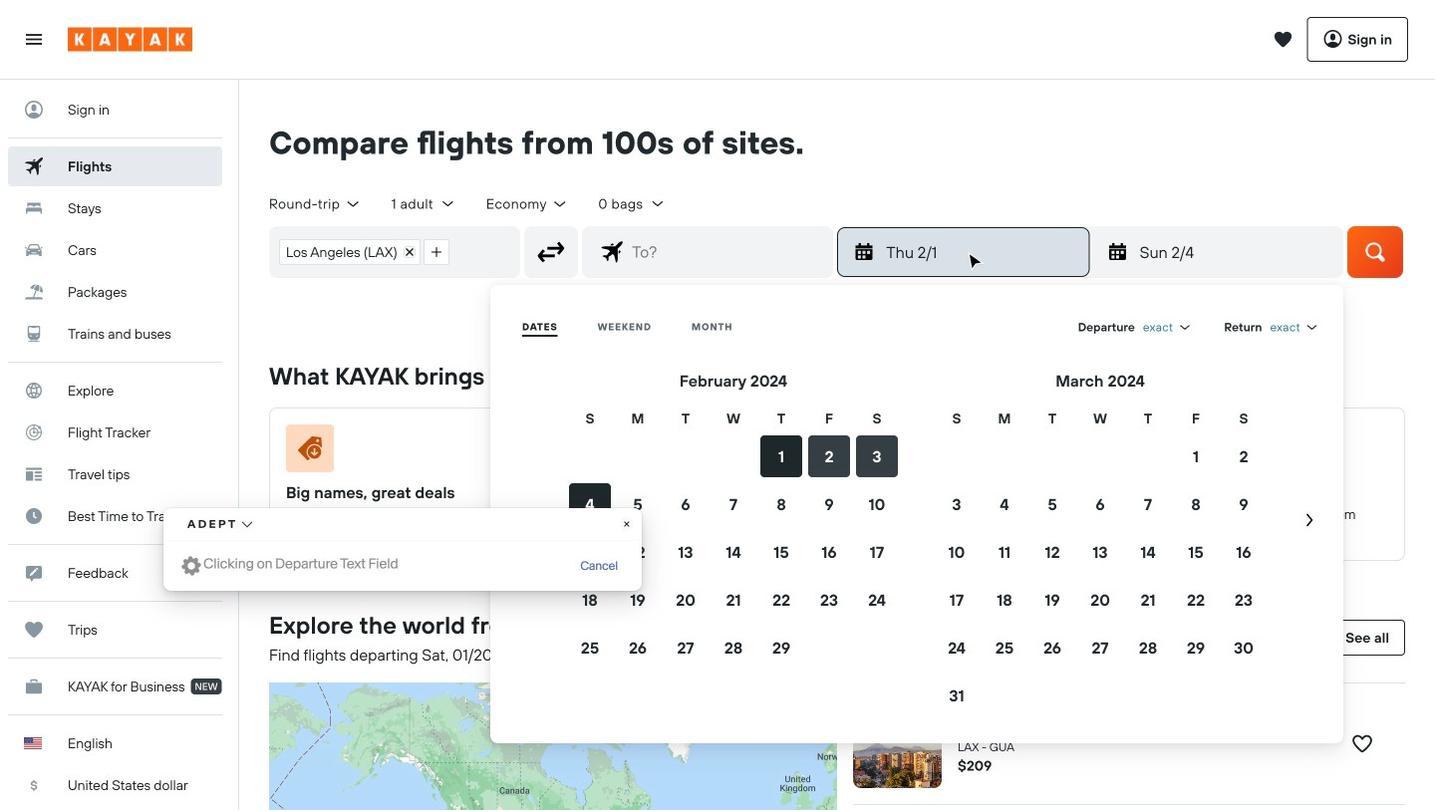 Task type: locate. For each thing, give the bounding box(es) containing it.
Flight destination input text field
[[624, 227, 832, 277]]

list item
[[279, 239, 420, 265], [423, 239, 449, 265]]

1 horizontal spatial list item
[[423, 239, 449, 265]]

figure
[[286, 424, 516, 480], [574, 424, 804, 480], [862, 424, 1092, 480], [1150, 424, 1380, 480]]

Trip type Round-trip field
[[269, 195, 362, 213]]

guatemala city image
[[853, 699, 942, 788]]

list item down trip type round-trip field
[[279, 239, 420, 265]]

menu
[[498, 309, 1336, 720]]

list item right 'remove' image at the left of page
[[423, 239, 449, 265]]

2 figure from the left
[[574, 424, 804, 480]]

4 figure from the left
[[1150, 424, 1380, 480]]

None field
[[1143, 319, 1192, 335], [1270, 319, 1320, 335], [1143, 319, 1192, 335], [1270, 319, 1320, 335]]

list
[[270, 227, 458, 277]]

remove image
[[404, 247, 414, 257]]

1 figure from the left
[[286, 424, 516, 480]]

map region
[[44, 466, 1064, 810]]

0 horizontal spatial list item
[[279, 239, 420, 265]]



Task type: vqa. For each thing, say whether or not it's contained in the screenshot.
third figure from right
yes



Task type: describe. For each thing, give the bounding box(es) containing it.
2 list item from the left
[[423, 239, 449, 265]]

Flight origin input text field
[[458, 227, 519, 277]]

3 figure from the left
[[862, 424, 1092, 480]]

1 list item from the left
[[279, 239, 420, 265]]

Dates radio
[[522, 320, 558, 333]]

Cabin type Economy field
[[486, 195, 568, 213]]

start date calendar input use left and right arrow keys to change day. use up and down arrow keys to change week. tab
[[498, 369, 1336, 720]]

united states (english) image
[[24, 738, 42, 749]]

Month radio
[[692, 320, 733, 333]]

navigation menu image
[[24, 29, 44, 49]]

thursday february 1st element
[[886, 240, 1077, 264]]

sunday february 4th element
[[1140, 240, 1331, 264]]

swap departure airport and destination airport image
[[532, 233, 570, 271]]

Weekend radio
[[598, 320, 652, 333]]



